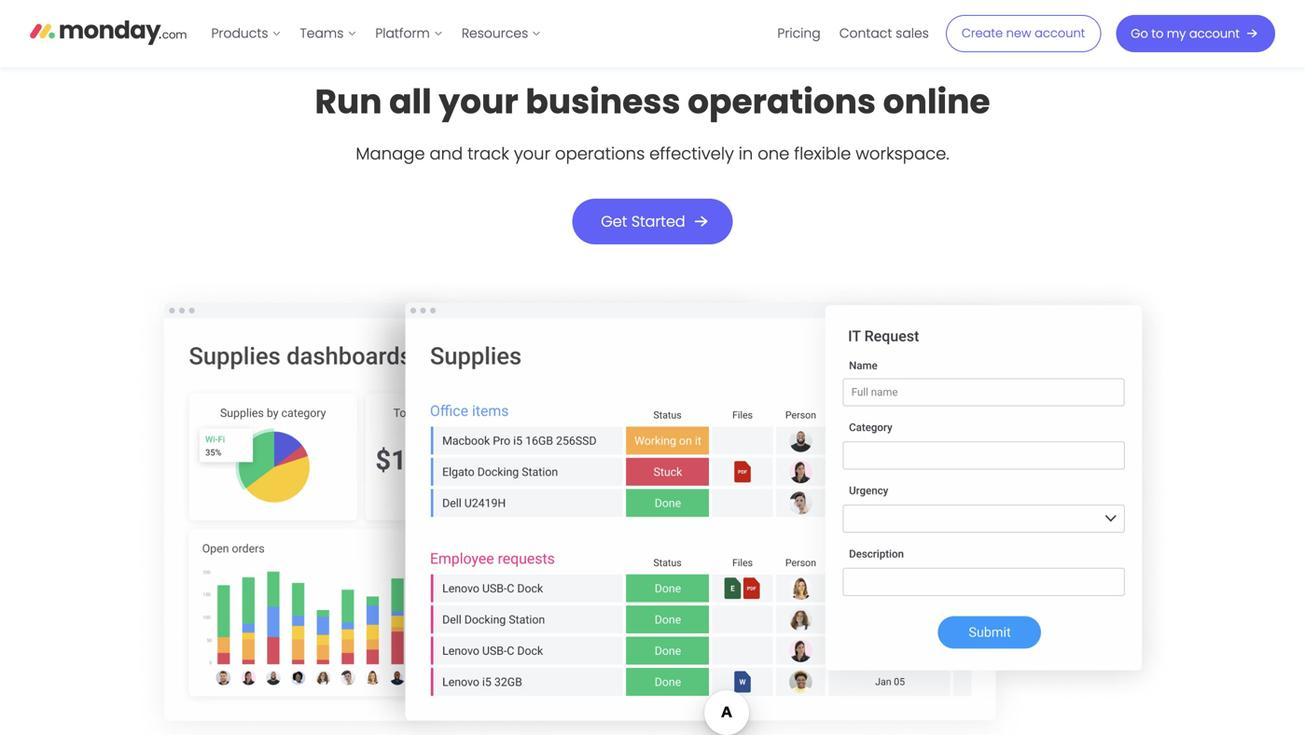 Task type: locate. For each thing, give the bounding box(es) containing it.
one
[[758, 142, 790, 166]]

1 horizontal spatial account
[[1189, 25, 1240, 42]]

operations for effectively
[[555, 142, 645, 166]]

your right track
[[514, 142, 551, 166]]

0 horizontal spatial list
[[202, 0, 551, 67]]

pricing
[[778, 24, 821, 42]]

my
[[1167, 25, 1186, 42]]

your up track
[[439, 78, 519, 125]]

resources
[[462, 24, 528, 42]]

create new account button
[[946, 15, 1101, 52]]

products
[[211, 24, 268, 42]]

0 horizontal spatial account
[[1035, 25, 1085, 42]]

manage
[[356, 142, 425, 166]]

list containing products
[[202, 0, 551, 67]]

and
[[430, 142, 463, 166]]

operations down business at top
[[555, 142, 645, 166]]

monday.com logo image
[[30, 12, 187, 51]]

go
[[1131, 25, 1148, 42]]

run all your business operations online
[[315, 78, 990, 125]]

1 list from the left
[[202, 0, 551, 67]]

manage and track your operations effectively in one flexible workspace.
[[356, 142, 949, 166]]

contact sales button
[[830, 19, 938, 49]]

operations for online
[[688, 78, 876, 125]]

go to my account
[[1131, 25, 1240, 42]]

operations
[[688, 78, 876, 125], [555, 142, 645, 166]]

0 horizontal spatial operations
[[555, 142, 645, 166]]

list
[[202, 0, 551, 67], [768, 0, 938, 67]]

resources link
[[452, 19, 551, 49]]

get
[[601, 211, 627, 232]]

1 horizontal spatial list
[[768, 0, 938, 67]]

teams link
[[291, 19, 366, 49]]

1 vertical spatial operations
[[555, 142, 645, 166]]

platform
[[375, 24, 430, 42]]

1 horizontal spatial operations
[[688, 78, 876, 125]]

account inside button
[[1189, 25, 1240, 42]]

account
[[1035, 25, 1085, 42], [1189, 25, 1240, 42]]

your
[[439, 78, 519, 125], [514, 142, 551, 166]]

0 vertical spatial operations
[[688, 78, 876, 125]]

online
[[883, 78, 990, 125]]

account right my
[[1189, 25, 1240, 42]]

2 list from the left
[[768, 0, 938, 67]]

started
[[631, 211, 685, 232]]

main element
[[202, 0, 1275, 67]]

products link
[[202, 19, 291, 49]]

operations up one
[[688, 78, 876, 125]]

contact sales
[[839, 24, 929, 42]]

account right the new
[[1035, 25, 1085, 42]]

list containing pricing
[[768, 0, 938, 67]]



Task type: describe. For each thing, give the bounding box(es) containing it.
get started button
[[572, 199, 733, 244]]

workspace.
[[856, 142, 949, 166]]

create
[[962, 25, 1003, 42]]

create new account
[[962, 25, 1085, 42]]

get started
[[601, 211, 685, 232]]

teams
[[300, 24, 344, 42]]

operations main image image
[[131, 272, 1175, 735]]

to
[[1152, 25, 1164, 42]]

platform link
[[366, 19, 452, 49]]

new
[[1006, 25, 1031, 42]]

in
[[739, 142, 753, 166]]

run
[[315, 78, 382, 125]]

account inside button
[[1035, 25, 1085, 42]]

1 vertical spatial your
[[514, 142, 551, 166]]

business
[[526, 78, 681, 125]]

flexible
[[794, 142, 851, 166]]

track
[[468, 142, 509, 166]]

all
[[389, 78, 432, 125]]

pricing link
[[768, 19, 830, 49]]

sales
[[896, 24, 929, 42]]

0 vertical spatial your
[[439, 78, 519, 125]]

effectively
[[650, 142, 734, 166]]

contact
[[839, 24, 892, 42]]

go to my account button
[[1116, 15, 1275, 52]]



Task type: vqa. For each thing, say whether or not it's contained in the screenshot.
first 'list' from the right
yes



